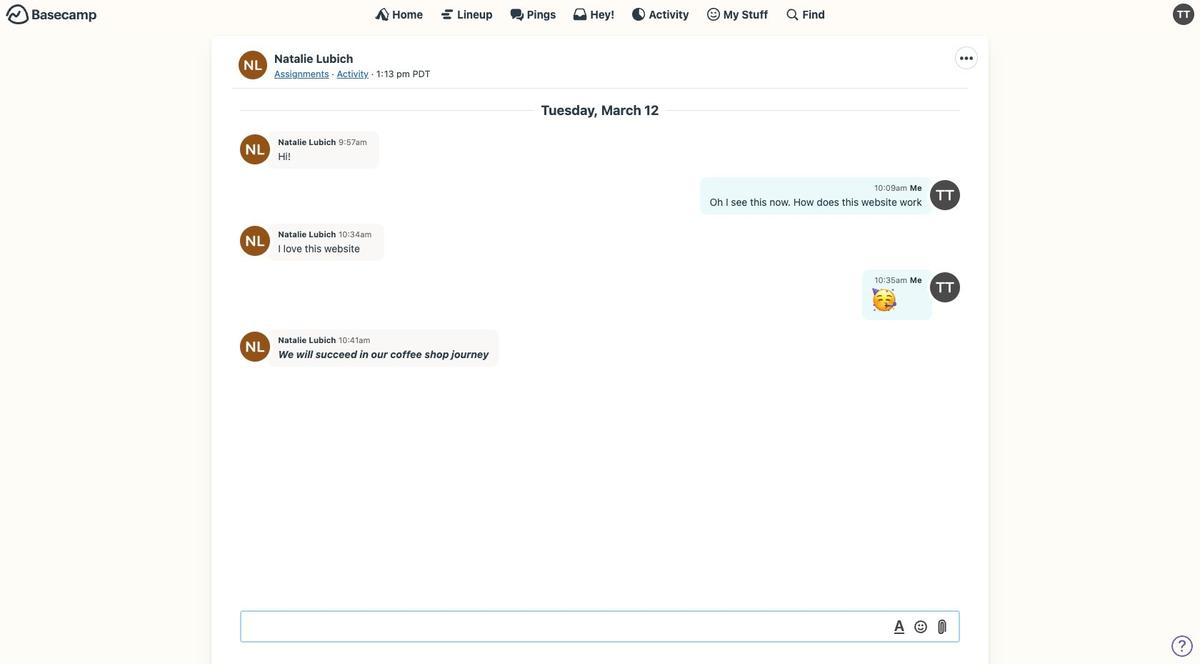 Task type: vqa. For each thing, say whether or not it's contained in the screenshot.
the topmost Natalie Lubich icon
yes



Task type: locate. For each thing, give the bounding box(es) containing it.
10:09am element
[[875, 183, 908, 193]]

natalie lubich image
[[239, 51, 267, 79], [240, 134, 270, 164], [240, 226, 270, 256], [240, 332, 270, 362]]

natalie lubich image for '9:57am' element
[[240, 134, 270, 164]]

9:57am element
[[339, 137, 367, 147]]

keyboard shortcut: ⌘ + / image
[[786, 7, 800, 21]]

2 vertical spatial terry turtle image
[[931, 272, 961, 302]]

1 vertical spatial terry turtle image
[[931, 180, 961, 210]]

terry turtle image
[[1174, 4, 1195, 25], [931, 180, 961, 210], [931, 272, 961, 302]]

terry turtle image for 10:35am element at the top
[[931, 272, 961, 302]]

0 vertical spatial terry turtle image
[[1174, 4, 1195, 25]]

switch accounts image
[[6, 4, 97, 26]]

None text field
[[240, 610, 961, 643]]

10:34am element
[[339, 229, 372, 239]]

terry turtle image for 10:09am element
[[931, 180, 961, 210]]



Task type: describe. For each thing, give the bounding box(es) containing it.
10:35am element
[[875, 275, 908, 285]]

natalie lubich image for 10:34am element
[[240, 226, 270, 256]]

main element
[[0, 0, 1201, 28]]

10:41am element
[[339, 335, 370, 345]]

natalie lubich image for 10:41am element
[[240, 332, 270, 362]]



